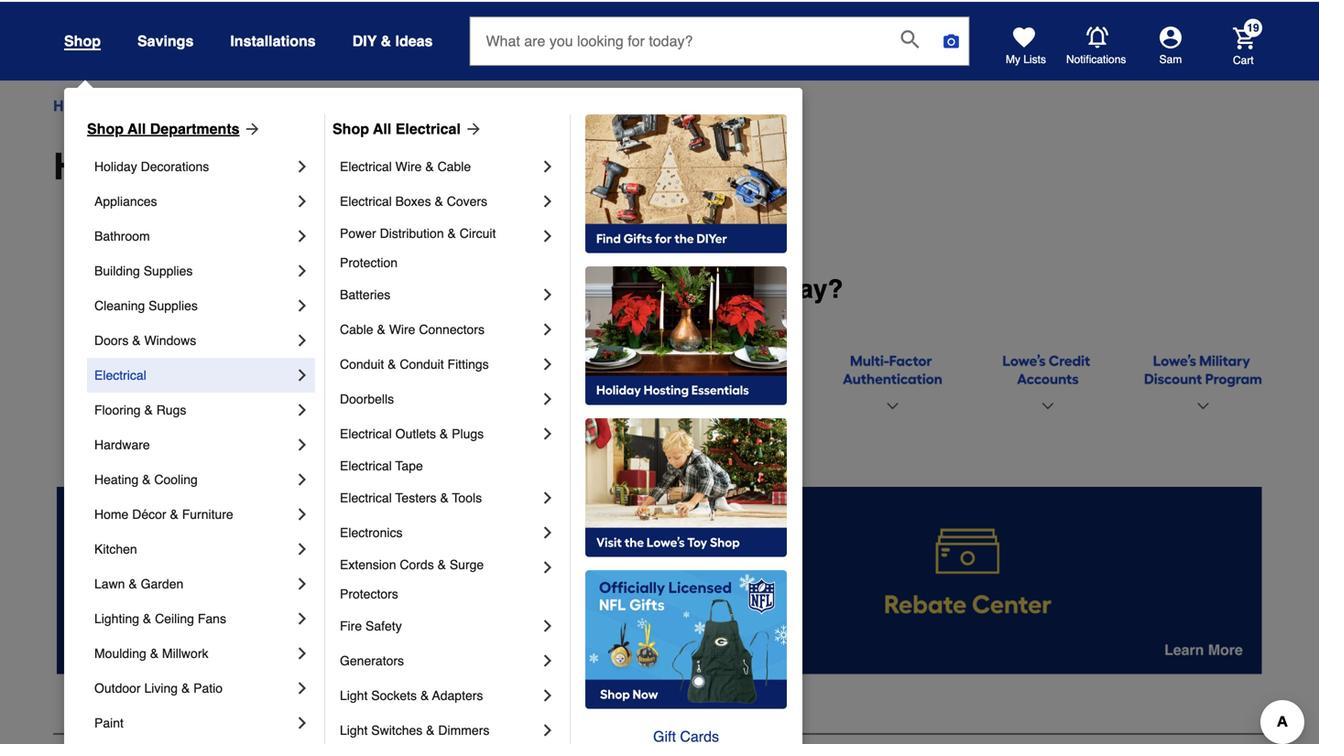 Task type: vqa. For each thing, say whether or not it's contained in the screenshot.
'GENERATORS'
yes



Task type: describe. For each thing, give the bounding box(es) containing it.
electrical testers & tools
[[340, 491, 482, 506]]

home décor & furniture
[[94, 508, 233, 522]]

multi-factor authentication. image
[[830, 333, 956, 424]]

doorbells link
[[340, 382, 539, 417]]

cleaning
[[94, 299, 145, 313]]

19
[[1247, 21, 1259, 34]]

ceiling
[[155, 612, 194, 627]]

today?
[[754, 275, 843, 304]]

0 vertical spatial cable
[[438, 159, 471, 174]]

garden
[[141, 577, 184, 592]]

find gifts for the diyer. image
[[585, 115, 787, 254]]

dimmers
[[438, 724, 490, 738]]

electrical link
[[94, 358, 293, 393]]

lighting
[[94, 612, 139, 627]]

search image
[[901, 30, 919, 49]]

doors & windows link
[[94, 323, 293, 358]]

2 conduit from the left
[[400, 357, 444, 372]]

moulding & millwork link
[[94, 637, 293, 672]]

tools
[[452, 491, 482, 506]]

cooling
[[154, 473, 198, 487]]

patio
[[193, 682, 223, 696]]

lowe's military discount program. image
[[1140, 333, 1266, 424]]

light switches & dimmers
[[340, 724, 490, 738]]

doorbells
[[340, 392, 394, 407]]

& down the cable & wire connectors
[[388, 357, 396, 372]]

chevron right image for light sockets & adapters
[[539, 687, 557, 705]]

adapters
[[432, 689, 483, 704]]

chevron right image for batteries
[[539, 286, 557, 304]]

fire
[[340, 619, 362, 634]]

kitchen
[[94, 542, 137, 557]]

chevron right image for electrical boxes & covers
[[539, 192, 557, 211]]

chevron right image for holiday decorations
[[293, 158, 312, 176]]

lowe's home improvement lists image
[[1013, 27, 1035, 49]]

lighting & ceiling fans
[[94, 612, 226, 627]]

1 vertical spatial wire
[[389, 323, 415, 337]]

moulding & millwork
[[94, 647, 208, 661]]

you
[[701, 275, 747, 304]]

lowe's home improvement cart image
[[1233, 27, 1255, 49]]

electronics link
[[340, 516, 539, 551]]

covers
[[447, 194, 487, 209]]

fittings
[[448, 357, 489, 372]]

kitchen link
[[94, 532, 293, 567]]

chevron right image for generators
[[539, 652, 557, 671]]

chevron right image for electrical wire & cable
[[539, 158, 557, 176]]

circuit
[[460, 226, 496, 241]]

appliances link
[[94, 184, 293, 219]]

diy
[[352, 33, 377, 49]]

surge
[[450, 558, 484, 573]]

chevron right image for power distribution & circuit protection
[[539, 227, 557, 246]]

lawn
[[94, 577, 125, 592]]

paint
[[94, 716, 124, 731]]

installations button
[[230, 25, 316, 58]]

arrow right image
[[240, 120, 262, 138]]

& down batteries
[[377, 323, 386, 337]]

electrical up flooring
[[94, 368, 146, 383]]

power
[[340, 226, 376, 241]]

flooring & rugs link
[[94, 393, 293, 428]]

chevron right image for heating & cooling
[[293, 471, 312, 489]]

& left 'tools'
[[440, 491, 449, 506]]

1 vertical spatial cable
[[340, 323, 373, 337]]

batteries link
[[340, 278, 539, 312]]

light for light switches & dimmers
[[340, 724, 368, 738]]

officially licensed n f l gifts. shop now. image
[[585, 571, 787, 710]]

& left ceiling
[[143, 612, 151, 627]]

& inside power distribution & circuit protection
[[448, 226, 456, 241]]

sam
[[1160, 53, 1182, 66]]

electrical wire & cable
[[340, 159, 471, 174]]

help center
[[53, 146, 259, 188]]

heating & cooling
[[94, 473, 198, 487]]

Search Query text field
[[470, 17, 886, 65]]

connectors
[[419, 323, 485, 337]]

protection
[[340, 256, 398, 270]]

safety
[[366, 619, 402, 634]]

chevron right image for lighting & ceiling fans
[[293, 610, 312, 629]]

décor
[[132, 508, 166, 522]]

home link
[[53, 95, 94, 117]]

chevron right image for electrical testers & tools
[[539, 489, 557, 508]]

& left dimmers
[[426, 724, 435, 738]]

chevron right image for conduit & conduit fittings
[[539, 355, 557, 374]]

fire safety
[[340, 619, 402, 634]]

decorations
[[141, 159, 209, 174]]

my lists
[[1006, 53, 1046, 66]]

chevron right image for doors & windows
[[293, 332, 312, 350]]

diy & ideas button
[[352, 25, 433, 58]]

switches
[[371, 724, 423, 738]]

chevron right image for electronics
[[539, 524, 557, 542]]

cart
[[1233, 54, 1254, 67]]

power distribution & circuit protection link
[[340, 219, 539, 278]]

fire safety link
[[340, 609, 539, 644]]

distribution
[[380, 226, 444, 241]]

holiday
[[94, 159, 137, 174]]

light sockets & adapters link
[[340, 679, 539, 714]]

outdoor
[[94, 682, 141, 696]]

repairs, warranties and protection plans. image
[[364, 333, 490, 424]]

shop for shop all electrical
[[333, 120, 369, 137]]

& inside 'link'
[[144, 403, 153, 418]]

electrical for electrical outlets & plugs
[[340, 427, 392, 442]]

sockets
[[371, 689, 417, 704]]

cable & wire connectors
[[340, 323, 485, 337]]

& right sockets on the bottom left
[[420, 689, 429, 704]]

conduit & conduit fittings
[[340, 357, 489, 372]]

holiday hosting essentials. image
[[585, 267, 787, 406]]

building supplies
[[94, 264, 193, 279]]

chevron right image for fire safety
[[539, 618, 557, 636]]

outdoor living & patio link
[[94, 672, 293, 706]]

electrical for electrical testers & tools
[[340, 491, 392, 506]]

hardware link
[[94, 428, 293, 463]]

& right lawn
[[129, 577, 137, 592]]

furniture
[[182, 508, 233, 522]]

chevron right image for cable & wire connectors
[[539, 321, 557, 339]]

light sockets & adapters
[[340, 689, 483, 704]]

batteries
[[340, 288, 391, 302]]

shipping and delivery. delivery truck icon. image
[[57, 487, 645, 675]]

power distribution & circuit protection
[[340, 226, 500, 270]]

chevron right image for cleaning supplies
[[293, 297, 312, 315]]

chevron right image for electrical outlets & plugs
[[539, 425, 557, 443]]

chevron right image for light switches & dimmers
[[539, 722, 557, 740]]

holiday decorations
[[94, 159, 209, 174]]

& right boxes
[[435, 194, 443, 209]]



Task type: locate. For each thing, give the bounding box(es) containing it.
shop inside 'link'
[[87, 120, 124, 137]]

chevron right image for extension cords & surge protectors
[[539, 559, 557, 577]]

my
[[1006, 53, 1021, 66]]

wire
[[396, 159, 422, 174], [389, 323, 415, 337]]

home down shop button
[[53, 98, 94, 115]]

savings button
[[137, 25, 194, 58]]

lighting & ceiling fans link
[[94, 602, 293, 637]]

2 light from the top
[[340, 724, 368, 738]]

& right doors at the left of page
[[132, 333, 141, 348]]

cleaning supplies
[[94, 299, 198, 313]]

diy & ideas
[[352, 33, 433, 49]]

0 horizontal spatial help
[[53, 146, 133, 188]]

light down the generators at the bottom of page
[[340, 689, 368, 704]]

electrical testers & tools link
[[340, 481, 539, 516]]

supplies for cleaning supplies
[[149, 299, 198, 313]]

lawn & garden
[[94, 577, 184, 592]]

living
[[144, 682, 178, 696]]

all up electrical wire & cable
[[373, 120, 391, 137]]

chevron right image for bathroom
[[293, 227, 312, 246]]

0 vertical spatial home
[[53, 98, 94, 115]]

all up holiday decorations on the left of page
[[127, 120, 146, 137]]

2 shop from the left
[[333, 120, 369, 137]]

my lists link
[[1006, 27, 1046, 67]]

chevron right image for lawn & garden
[[293, 575, 312, 594]]

electrical down doorbells
[[340, 427, 392, 442]]

electrical tape link
[[340, 452, 557, 481]]

0 horizontal spatial all
[[127, 120, 146, 137]]

shop down home link
[[87, 120, 124, 137]]

1 all from the left
[[127, 120, 146, 137]]

light left switches
[[340, 724, 368, 738]]

0 vertical spatial help
[[53, 146, 133, 188]]

electrical for electrical boxes & covers
[[340, 194, 392, 209]]

camera image
[[942, 32, 961, 50]]

all for electrical
[[373, 120, 391, 137]]

help right we
[[638, 275, 694, 304]]

shop all departments link
[[87, 118, 262, 140]]

electrical wire & cable link
[[340, 149, 539, 184]]

how can we help you today?
[[476, 275, 843, 304]]

conduit up doorbells
[[340, 357, 384, 372]]

appliances
[[94, 194, 157, 209]]

0 horizontal spatial cable
[[340, 323, 373, 337]]

shop button
[[64, 32, 101, 50]]

sam button
[[1127, 27, 1215, 67]]

0 horizontal spatial conduit
[[340, 357, 384, 372]]

1 horizontal spatial shop
[[333, 120, 369, 137]]

rebate center. rebate coupons icon. image
[[674, 487, 1263, 675]]

shop for shop all departments
[[87, 120, 124, 137]]

& left rugs
[[144, 403, 153, 418]]

holiday decorations link
[[94, 149, 293, 184]]

lists
[[1024, 53, 1046, 66]]

supplies up windows
[[149, 299, 198, 313]]

windows
[[144, 333, 196, 348]]

& up electrical boxes & covers link
[[425, 159, 434, 174]]

cable & wire connectors link
[[340, 312, 539, 347]]

all inside the shop all departments 'link'
[[127, 120, 146, 137]]

& left cooling
[[142, 473, 151, 487]]

protectors
[[340, 587, 398, 602]]

lowe's home improvement notification center image
[[1087, 27, 1109, 49]]

chevron right image for doorbells
[[539, 390, 557, 409]]

1 horizontal spatial help
[[638, 275, 694, 304]]

1 horizontal spatial all
[[373, 120, 391, 137]]

1 vertical spatial help
[[638, 275, 694, 304]]

conduit down the cable & wire connectors
[[400, 357, 444, 372]]

& inside button
[[381, 33, 391, 49]]

shop
[[87, 120, 124, 137], [333, 120, 369, 137]]

testers
[[395, 491, 437, 506]]

chevron right image for building supplies
[[293, 262, 312, 280]]

chevron right image
[[539, 158, 557, 176], [293, 192, 312, 211], [539, 227, 557, 246], [293, 262, 312, 280], [539, 286, 557, 304], [293, 297, 312, 315], [293, 332, 312, 350], [539, 355, 557, 374], [293, 436, 312, 454], [539, 489, 557, 508], [293, 541, 312, 559], [539, 618, 557, 636], [539, 652, 557, 671], [293, 715, 312, 733]]

lowe's pro and m v ps pro rewards. image
[[674, 333, 800, 424]]

chevron right image for electrical
[[293, 366, 312, 385]]

1 vertical spatial light
[[340, 724, 368, 738]]

1 light from the top
[[340, 689, 368, 704]]

1 shop from the left
[[87, 120, 124, 137]]

chevron right image for home décor & furniture
[[293, 506, 312, 524]]

conduit
[[340, 357, 384, 372], [400, 357, 444, 372]]

home for home
[[53, 98, 94, 115]]

electronics
[[340, 526, 403, 541]]

heating
[[94, 473, 139, 487]]

shop up electrical wire & cable
[[333, 120, 369, 137]]

None search field
[[470, 16, 970, 83]]

installations
[[230, 33, 316, 49]]

generators link
[[340, 644, 539, 679]]

moulding
[[94, 647, 146, 661]]

building
[[94, 264, 140, 279]]

electrical up electronics
[[340, 491, 392, 506]]

lowe's home improvement logo image
[[619, 0, 700, 12]]

& right décor
[[170, 508, 178, 522]]

boxes
[[396, 194, 431, 209]]

electrical left 'tape'
[[340, 459, 392, 474]]

help up appliances
[[53, 146, 133, 188]]

chevron right image for appliances
[[293, 192, 312, 211]]

chevron right image for hardware
[[293, 436, 312, 454]]

home up kitchen
[[94, 508, 129, 522]]

flooring
[[94, 403, 141, 418]]

lowe's credit accounts. image
[[985, 333, 1111, 424]]

conduit & conduit fittings link
[[340, 347, 539, 382]]

home décor & furniture link
[[94, 497, 293, 532]]

extension cords & surge protectors link
[[340, 551, 539, 609]]

electrical up power
[[340, 194, 392, 209]]

0 vertical spatial light
[[340, 689, 368, 704]]

light inside 'link'
[[340, 689, 368, 704]]

1 horizontal spatial cable
[[438, 159, 471, 174]]

supplies for building supplies
[[144, 264, 193, 279]]

chevron right image for moulding & millwork
[[293, 645, 312, 663]]

arrow right image
[[461, 120, 483, 138]]

light
[[340, 689, 368, 704], [340, 724, 368, 738]]

installation support. image
[[208, 333, 334, 424]]

orders. image
[[53, 333, 179, 424]]

light for light sockets & adapters
[[340, 689, 368, 704]]

supplies
[[144, 264, 193, 279], [149, 299, 198, 313]]

2 all from the left
[[373, 120, 391, 137]]

departments
[[150, 120, 240, 137]]

shop all electrical
[[333, 120, 461, 137]]

0 horizontal spatial home
[[53, 98, 94, 115]]

flooring & rugs
[[94, 403, 186, 418]]

chevron right image for kitchen
[[293, 541, 312, 559]]

wire up boxes
[[396, 159, 422, 174]]

ideas
[[395, 33, 433, 49]]

1 conduit from the left
[[340, 357, 384, 372]]

chevron right image for outdoor living & patio
[[293, 680, 312, 698]]

cleaning supplies link
[[94, 289, 293, 323]]

extension cords & surge protectors
[[340, 558, 487, 602]]

1 vertical spatial home
[[94, 508, 129, 522]]

home for home décor & furniture
[[94, 508, 129, 522]]

can
[[537, 275, 586, 304]]

my lowe's. image
[[519, 333, 645, 424]]

chevron right image for paint
[[293, 715, 312, 733]]

electrical down shop all electrical
[[340, 159, 392, 174]]

all
[[127, 120, 146, 137], [373, 120, 391, 137]]

all for departments
[[127, 120, 146, 137]]

cable down batteries
[[340, 323, 373, 337]]

cable up covers
[[438, 159, 471, 174]]

millwork
[[162, 647, 208, 661]]

shop all electrical link
[[333, 118, 483, 140]]

generators
[[340, 654, 404, 669]]

1 vertical spatial supplies
[[149, 299, 198, 313]]

electrical boxes & covers
[[340, 194, 487, 209]]

electrical for electrical tape
[[340, 459, 392, 474]]

how
[[476, 275, 530, 304]]

& right diy
[[381, 33, 391, 49]]

& left the circuit
[[448, 226, 456, 241]]

& left patio
[[181, 682, 190, 696]]

electrical for electrical wire & cable
[[340, 159, 392, 174]]

electrical up "electrical wire & cable" link
[[396, 120, 461, 137]]

lawn & garden link
[[94, 567, 293, 602]]

supplies up "cleaning supplies"
[[144, 264, 193, 279]]

0 vertical spatial wire
[[396, 159, 422, 174]]

doors & windows
[[94, 333, 196, 348]]

electrical tape
[[340, 459, 423, 474]]

0 vertical spatial supplies
[[144, 264, 193, 279]]

1 horizontal spatial conduit
[[400, 357, 444, 372]]

1 horizontal spatial home
[[94, 508, 129, 522]]

outdoor living & patio
[[94, 682, 223, 696]]

shop all departments
[[87, 120, 240, 137]]

electrical outlets & plugs
[[340, 427, 484, 442]]

tape
[[395, 459, 423, 474]]

& inside extension cords & surge protectors
[[438, 558, 446, 573]]

help
[[53, 146, 133, 188], [638, 275, 694, 304]]

notifications
[[1066, 53, 1126, 66]]

0 horizontal spatial shop
[[87, 120, 124, 137]]

paint link
[[94, 706, 293, 741]]

wire up conduit & conduit fittings
[[389, 323, 415, 337]]

savings
[[137, 33, 194, 49]]

& right cords on the bottom left of page
[[438, 558, 446, 573]]

heating & cooling link
[[94, 463, 293, 497]]

& left the plugs
[[440, 427, 448, 442]]

visit the lowe's toy shop. image
[[585, 419, 787, 558]]

& left "millwork"
[[150, 647, 159, 661]]

chevron right image
[[293, 158, 312, 176], [539, 192, 557, 211], [293, 227, 312, 246], [539, 321, 557, 339], [293, 366, 312, 385], [539, 390, 557, 409], [293, 401, 312, 420], [539, 425, 557, 443], [293, 471, 312, 489], [293, 506, 312, 524], [539, 524, 557, 542], [539, 559, 557, 577], [293, 575, 312, 594], [293, 610, 312, 629], [293, 645, 312, 663], [293, 680, 312, 698], [539, 687, 557, 705], [539, 722, 557, 740]]

chevron right image for flooring & rugs
[[293, 401, 312, 420]]

all inside shop all electrical link
[[373, 120, 391, 137]]



